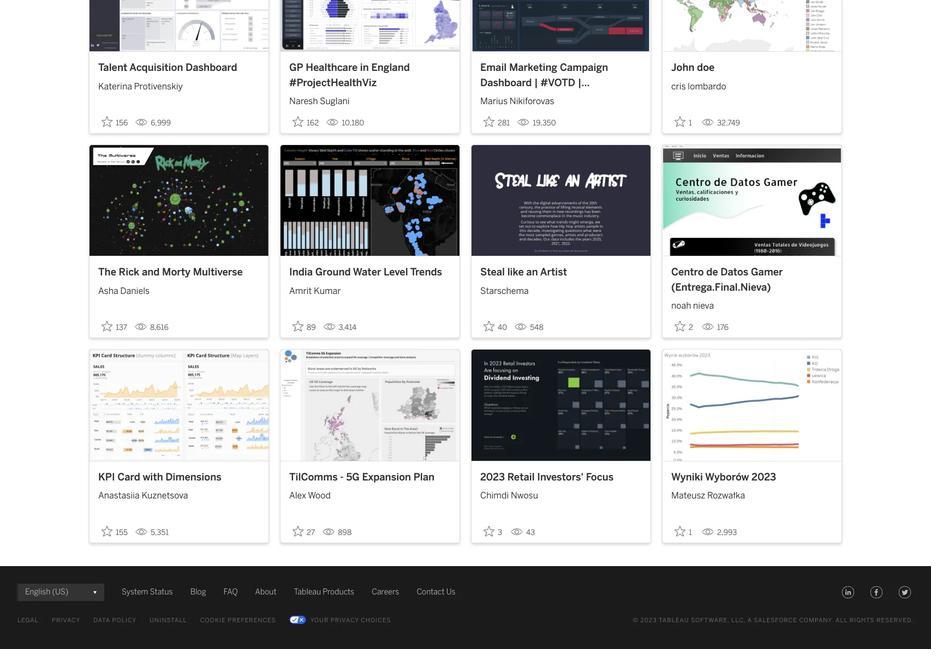 Task type: describe. For each thing, give the bounding box(es) containing it.
choices
[[361, 617, 391, 624]]

workbook thumbnail image for wyborów
[[663, 350, 842, 461]]

noah
[[671, 301, 691, 311]]

contact
[[417, 588, 445, 597]]

and
[[142, 267, 160, 279]]

like
[[508, 267, 524, 279]]

legal link
[[17, 615, 39, 628]]

daniels
[[120, 286, 150, 296]]

your privacy choices
[[310, 617, 391, 624]]

19,350
[[533, 119, 556, 128]]

products
[[323, 588, 354, 597]]

8,616 views element
[[131, 319, 173, 337]]

careers link
[[372, 586, 399, 599]]

tableau products
[[294, 588, 354, 597]]

chimdi nwosu link
[[480, 485, 642, 503]]

dimensions
[[166, 472, 222, 484]]

cris
[[671, 81, 686, 91]]

kpi
[[98, 472, 115, 484]]

data policy
[[94, 617, 137, 624]]

ground
[[315, 267, 351, 279]]

tilcomms - 5g expansion plan
[[289, 472, 435, 484]]

multiverse
[[193, 267, 243, 279]]

talent acquisition dashboard link
[[98, 61, 260, 76]]

john
[[671, 62, 695, 74]]

workbook thumbnail image for retail
[[472, 350, 651, 461]]

datos
[[721, 267, 749, 279]]

898
[[338, 528, 352, 538]]

katerina protivenskiy link
[[98, 76, 260, 93]]

1 for john
[[689, 119, 692, 128]]

katerina
[[98, 81, 132, 91]]

2,993
[[717, 528, 737, 538]]

retail
[[508, 472, 535, 484]]

alex wood
[[289, 491, 331, 501]]

morty
[[162, 267, 191, 279]]

workbook thumbnail image for doe
[[663, 0, 842, 51]]

about link
[[255, 586, 277, 599]]

rozwałka
[[707, 491, 745, 501]]

trends
[[410, 267, 442, 279]]

gamer
[[751, 267, 783, 279]]

mateusz rozwałka
[[671, 491, 745, 501]]

an
[[526, 267, 538, 279]]

alex wood link
[[289, 485, 451, 503]]

32,749 views element
[[698, 114, 745, 132]]

dashboard inside 'email marketing campaign dashboard | #votd | #vizoftheday'
[[480, 77, 532, 89]]

2023 retail investors' focus link
[[480, 470, 642, 485]]

6,999 views element
[[131, 114, 175, 132]]

nikiforovas
[[510, 96, 554, 106]]

your privacy choices link
[[289, 615, 391, 628]]

cris lombardo link
[[671, 76, 833, 93]]

contact us
[[417, 588, 456, 597]]

0 horizontal spatial 2023
[[480, 472, 505, 484]]

2 | from the left
[[578, 77, 582, 89]]

6,999
[[151, 119, 171, 128]]

anastasiia kuznetsova link
[[98, 485, 260, 503]]

27
[[307, 528, 315, 538]]

mateusz rozwałka link
[[671, 485, 833, 503]]

wyborów
[[705, 472, 749, 484]]

focus
[[586, 472, 614, 484]]

suglani
[[320, 96, 350, 106]]

de
[[707, 267, 718, 279]]

cookie preferences button
[[200, 615, 276, 628]]

nwosu
[[511, 491, 538, 501]]

email
[[480, 62, 507, 74]]

5,351 views element
[[131, 524, 173, 542]]

english (us)
[[25, 588, 68, 597]]

company.
[[799, 617, 834, 624]]

system status
[[122, 588, 173, 597]]

898 views element
[[318, 524, 356, 542]]

policy
[[112, 617, 137, 624]]

548 views element
[[511, 319, 548, 337]]

marketing
[[509, 62, 558, 74]]

wyniki wyborów 2023
[[671, 472, 776, 484]]

gp
[[289, 62, 303, 74]]

kuznetsova
[[142, 491, 188, 501]]

centro de datos gamer (entrega.final.nieva) link
[[671, 266, 833, 295]]

selected language element
[[25, 584, 97, 601]]

system status link
[[122, 586, 173, 599]]

tableau products link
[[294, 586, 354, 599]]

1 horizontal spatial 2023
[[641, 617, 657, 624]]

card
[[117, 472, 140, 484]]

lombardo
[[688, 81, 726, 91]]

system
[[122, 588, 148, 597]]

155
[[116, 528, 128, 538]]

89
[[307, 323, 316, 333]]

1 | from the left
[[534, 77, 538, 89]]

preferences
[[228, 617, 276, 624]]

amrit
[[289, 286, 312, 296]]

kumar
[[314, 286, 341, 296]]

cris lombardo
[[671, 81, 726, 91]]

marius
[[480, 96, 508, 106]]

privacy inside your privacy choices link
[[331, 617, 359, 624]]

Add Favorite button
[[480, 318, 511, 336]]

us
[[446, 588, 456, 597]]

5,351
[[151, 528, 169, 538]]

email marketing campaign dashboard | #votd | #vizoftheday
[[480, 62, 608, 104]]

england
[[371, 62, 410, 74]]

talent acquisition dashboard
[[98, 62, 237, 74]]



Task type: vqa. For each thing, say whether or not it's contained in the screenshot.


Task type: locate. For each thing, give the bounding box(es) containing it.
katerina protivenskiy
[[98, 81, 183, 91]]

workbook thumbnail image for marketing
[[472, 0, 651, 51]]

162
[[307, 119, 319, 128]]

privacy down selected language element
[[52, 617, 80, 624]]

cookie preferences
[[200, 617, 276, 624]]

naresh suglani link
[[289, 91, 451, 108]]

add favorite button for centro de datos gamer (entrega.final.nieva)
[[671, 318, 698, 336]]

5g
[[346, 472, 360, 484]]

1 privacy from the left
[[52, 617, 80, 624]]

©
[[633, 617, 639, 624]]

chimdi
[[480, 491, 509, 501]]

0 vertical spatial tableau
[[294, 588, 321, 597]]

wyniki wyborów 2023 link
[[671, 470, 833, 485]]

#vizoftheday
[[480, 92, 550, 104]]

#projecthealthviz
[[289, 77, 377, 89]]

all
[[836, 617, 848, 624]]

| down campaign
[[578, 77, 582, 89]]

1 vertical spatial dashboard
[[480, 77, 532, 89]]

10,180
[[342, 119, 364, 128]]

1 for wyniki
[[689, 528, 692, 538]]

10,180 views element
[[322, 114, 369, 132]]

3,414
[[339, 323, 357, 333]]

add favorite button containing 2
[[671, 318, 698, 336]]

tableau left software,
[[659, 617, 689, 624]]

careers
[[372, 588, 399, 597]]

1 left 2,993 views element
[[689, 528, 692, 538]]

workbook thumbnail image for healthcare
[[281, 0, 460, 51]]

plan
[[414, 472, 435, 484]]

your
[[310, 617, 329, 624]]

0 horizontal spatial |
[[534, 77, 538, 89]]

Add Favorite button
[[289, 318, 319, 336]]

2023 inside "link"
[[752, 472, 776, 484]]

the rick and morty multiverse
[[98, 267, 243, 279]]

Add Favorite button
[[98, 318, 131, 336]]

workbook thumbnail image for -
[[281, 350, 460, 461]]

add favorite button down noah at the top right
[[671, 318, 698, 336]]

1 1 from the top
[[689, 119, 692, 128]]

add favorite button down mateusz
[[671, 523, 698, 541]]

workbook thumbnail image for ground
[[281, 145, 460, 256]]

| down the marketing
[[534, 77, 538, 89]]

Add Favorite button
[[671, 113, 698, 131]]

Add Favorite button
[[289, 113, 322, 131]]

kpi card with dimensions link
[[98, 470, 260, 485]]

1 vertical spatial tableau
[[659, 617, 689, 624]]

1 inside add favorite button
[[689, 528, 692, 538]]

3,414 views element
[[319, 319, 361, 337]]

in
[[360, 62, 369, 74]]

data policy link
[[94, 615, 137, 628]]

workbook thumbnail image for card
[[90, 350, 269, 461]]

workbook thumbnail image for acquisition
[[90, 0, 269, 51]]

marius nikiforovas
[[480, 96, 554, 106]]

2,993 views element
[[698, 524, 742, 542]]

3
[[498, 528, 502, 538]]

workbook thumbnail image for de
[[663, 145, 842, 256]]

0 horizontal spatial dashboard
[[186, 62, 237, 74]]

1 horizontal spatial |
[[578, 77, 582, 89]]

add favorite button for 2023 retail investors' focus
[[480, 523, 507, 541]]

Add Favorite button
[[289, 523, 318, 541]]

wyniki
[[671, 472, 703, 484]]

1 vertical spatial 1
[[689, 528, 692, 538]]

Add Favorite button
[[480, 113, 513, 131]]

steal like an artist
[[480, 267, 567, 279]]

india
[[289, 267, 313, 279]]

privacy
[[52, 617, 80, 624], [331, 617, 359, 624]]

1 left 32,749 views element
[[689, 119, 692, 128]]

(entrega.final.nieva)
[[671, 282, 771, 294]]

0 vertical spatial dashboard
[[186, 62, 237, 74]]

kpi card with dimensions
[[98, 472, 222, 484]]

gp healthcare in england #projecthealthviz link
[[289, 61, 451, 91]]

|
[[534, 77, 538, 89], [578, 77, 582, 89]]

anastasiia kuznetsova
[[98, 491, 188, 501]]

Add Favorite button
[[98, 523, 131, 541]]

dashboard up the katerina protivenskiy link
[[186, 62, 237, 74]]

asha daniels link
[[98, 281, 260, 298]]

1 horizontal spatial privacy
[[331, 617, 359, 624]]

2023 up chimdi
[[480, 472, 505, 484]]

0 horizontal spatial tableau
[[294, 588, 321, 597]]

add favorite button for talent acquisition dashboard
[[98, 113, 131, 131]]

2023 retail investors' focus
[[480, 472, 614, 484]]

2023 up mateusz rozwałka link
[[752, 472, 776, 484]]

2 1 from the top
[[689, 528, 692, 538]]

with
[[143, 472, 163, 484]]

reserved.
[[877, 617, 914, 624]]

asha
[[98, 286, 118, 296]]

software,
[[691, 617, 730, 624]]

0 horizontal spatial privacy
[[52, 617, 80, 624]]

privacy right the your
[[331, 617, 359, 624]]

dashboard up #vizoftheday
[[480, 77, 532, 89]]

0 vertical spatial 1
[[689, 119, 692, 128]]

steal
[[480, 267, 505, 279]]

add favorite button containing 156
[[98, 113, 131, 131]]

workbook thumbnail image for like
[[472, 145, 651, 256]]

centro
[[671, 267, 704, 279]]

asha daniels
[[98, 286, 150, 296]]

expansion
[[362, 472, 411, 484]]

dashboard
[[186, 62, 237, 74], [480, 77, 532, 89]]

centro de datos gamer (entrega.final.nieva)
[[671, 267, 783, 294]]

548
[[530, 323, 544, 333]]

add favorite button containing 3
[[480, 523, 507, 541]]

1 horizontal spatial dashboard
[[480, 77, 532, 89]]

john doe link
[[671, 61, 833, 76]]

Add Favorite button
[[98, 113, 131, 131], [671, 318, 698, 336], [480, 523, 507, 541], [671, 523, 698, 541]]

email marketing campaign dashboard | #votd | #vizoftheday link
[[480, 61, 642, 104]]

status
[[150, 588, 173, 597]]

add favorite button for wyniki wyborów 2023
[[671, 523, 698, 541]]

doe
[[697, 62, 715, 74]]

blog link
[[190, 586, 206, 599]]

add favorite button down chimdi
[[480, 523, 507, 541]]

19,350 views element
[[513, 114, 561, 132]]

2 privacy from the left
[[331, 617, 359, 624]]

about
[[255, 588, 277, 597]]

1 inside button
[[689, 119, 692, 128]]

campaign
[[560, 62, 608, 74]]

176
[[717, 323, 729, 333]]

healthcare
[[306, 62, 358, 74]]

rights
[[850, 617, 875, 624]]

alex
[[289, 491, 306, 501]]

156
[[116, 119, 128, 128]]

naresh suglani
[[289, 96, 350, 106]]

2 horizontal spatial 2023
[[752, 472, 776, 484]]

blog
[[190, 588, 206, 597]]

workbook thumbnail image for rick
[[90, 145, 269, 256]]

tilcomms - 5g expansion plan link
[[289, 470, 451, 485]]

india ground water level trends
[[289, 267, 442, 279]]

workbook thumbnail image
[[90, 0, 269, 51], [281, 0, 460, 51], [472, 0, 651, 51], [663, 0, 842, 51], [90, 145, 269, 256], [281, 145, 460, 256], [472, 145, 651, 256], [663, 145, 842, 256], [90, 350, 269, 461], [281, 350, 460, 461], [472, 350, 651, 461], [663, 350, 842, 461]]

a
[[748, 617, 752, 624]]

add favorite button containing 1
[[671, 523, 698, 541]]

1 horizontal spatial tableau
[[659, 617, 689, 624]]

add favorite button down katerina
[[98, 113, 131, 131]]

43
[[526, 528, 535, 538]]

176 views element
[[698, 319, 733, 337]]

english
[[25, 588, 50, 597]]

43 views element
[[507, 524, 540, 542]]

2023 right © in the right of the page
[[641, 617, 657, 624]]

artist
[[540, 267, 567, 279]]

tableau up the your
[[294, 588, 321, 597]]

cookie
[[200, 617, 226, 624]]

steal like an artist link
[[480, 266, 642, 281]]

water
[[353, 267, 381, 279]]

john doe
[[671, 62, 715, 74]]

chimdi nwosu
[[480, 491, 538, 501]]



